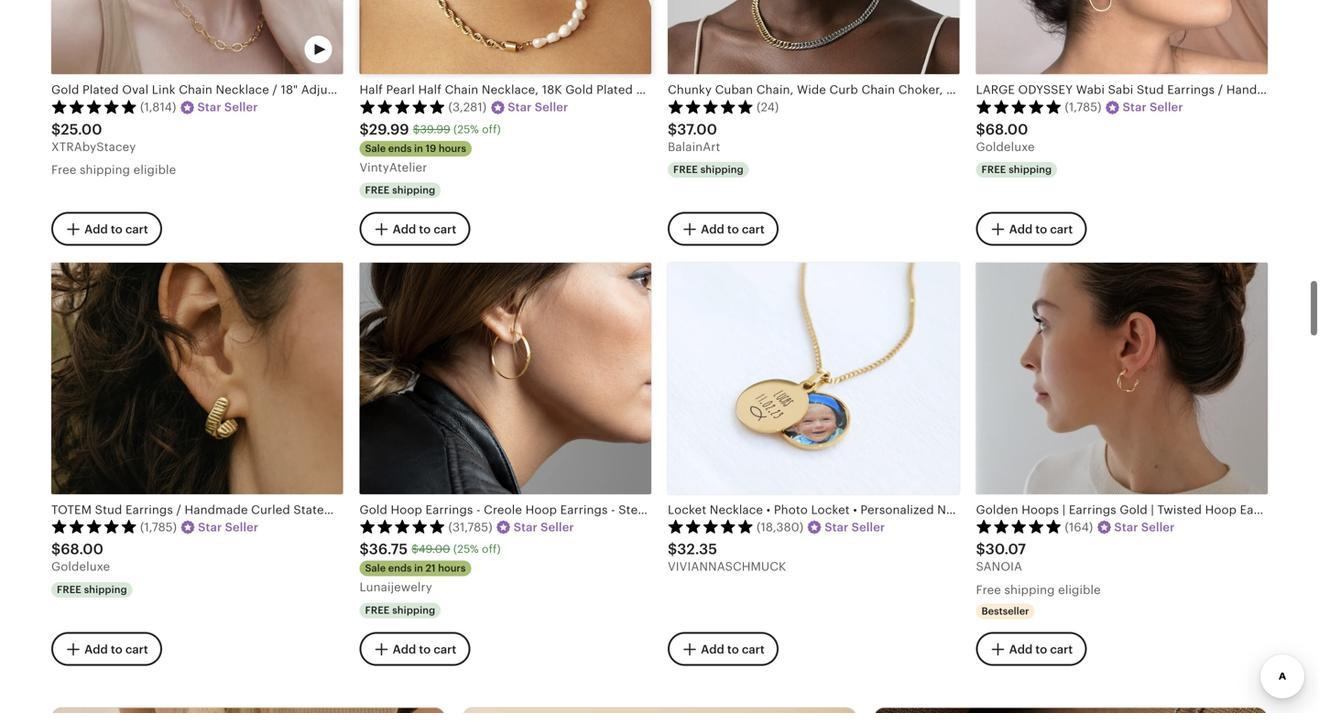 Task type: vqa. For each thing, say whether or not it's contained in the screenshot.
Christmas related to Christmas Gifts
no



Task type: describe. For each thing, give the bounding box(es) containing it.
$ 68.00 goldeluxe for large odyssey wabi sabi stud earrings / handmade minimalist hoop earrings in brass, sterling silver, 14k gold vermeil or 10k gold image
[[976, 121, 1035, 154]]

hours for 29.99
[[439, 143, 466, 154]]

star seller for gold plated oval link chain necklace / 18" adjustable gold chain layering necklace / simple gold link chain necklace / chain jewelry image
[[197, 100, 258, 114]]

free for chunky cuban chain, wide curb chain choker, two tone cuban link, waterproof chain choker, gold chain necklace, thick layered chain necklace image
[[673, 164, 698, 176]]

balainart
[[668, 140, 721, 154]]

add to cart for the gold hoop earrings - creole hoop earrings - sterling silver hammered hoops - lunaijewelry -  ear057 image add to cart button
[[393, 643, 457, 657]]

32.35
[[677, 542, 717, 558]]

$ 37.00 balainart
[[668, 121, 721, 154]]

36.75
[[369, 542, 408, 558]]

2 gold from the left
[[1291, 503, 1319, 517]]

sale for 29.99
[[365, 143, 386, 154]]

eligible for free shipping eligible bestseller
[[1058, 583, 1101, 597]]

add to cart for large odyssey wabi sabi stud earrings / handmade minimalist hoop earrings in brass, sterling silver, 14k gold vermeil or 10k gold image's add to cart button
[[1009, 223, 1073, 237]]

gold hoop earrings - creole hoop earrings - sterling silver hammered hoops - lunaijewelry -  ear057 image
[[360, 263, 651, 495]]

seller for gold plated oval link chain necklace / 18" adjustable gold chain layering necklace / simple gold link chain necklace / chain jewelry image
[[224, 100, 258, 114]]

$ 32.35 viviannaschmuck
[[668, 542, 786, 574]]

(3,281)
[[449, 100, 487, 114]]

cart for add to cart button related to half pearl half chain necklace, 18k gold plated stainless steel twisted rope chain, freshwater pearl stack necklace gift for women image
[[434, 223, 457, 237]]

chunky cuban chain, wide curb chain choker, two tone cuban link, waterproof chain choker, gold chain necklace, thick layered chain necklace image
[[668, 0, 960, 74]]

add to cart button for the totem stud earrings / handmade curled statement earrings with stripe texture in brass, sterling silver, 14k gold vermeil, or 10k gold image
[[51, 633, 162, 667]]

goldeluxe for the totem stud earrings / handmade curled statement earrings with stripe texture in brass, sterling silver, 14k gold vermeil, or 10k gold image
[[51, 560, 110, 574]]

in for 36.75
[[414, 563, 423, 575]]

add for golden hoops | earrings gold | twisted hoop earrings gold | gold hoop earrings | christmas present "image" in the right of the page's add to cart button
[[1009, 643, 1033, 657]]

$ 25.00 xtrabystacey
[[51, 121, 136, 154]]

star for large odyssey wabi sabi stud earrings / handmade minimalist hoop earrings in brass, sterling silver, 14k gold vermeil or 10k gold image
[[1123, 100, 1147, 114]]

free shipping for large odyssey wabi sabi stud earrings / handmade minimalist hoop earrings in brass, sterling silver, 14k gold vermeil or 10k gold image
[[982, 164, 1052, 176]]

(18,380)
[[757, 521, 804, 535]]

add to cart for gold plated oval link chain necklace / 18" adjustable gold chain layering necklace / simple gold link chain necklace / chain jewelry image's add to cart button
[[84, 223, 148, 237]]

golden hoops | earrings gold | twisted hoop earrings gold 
[[976, 503, 1319, 517]]

add to cart button for chunky cuban chain, wide curb chain choker, two tone cuban link, waterproof chain choker, gold chain necklace, thick layered chain necklace image
[[668, 212, 779, 246]]

xtrabystacey
[[51, 140, 136, 154]]

to for the gold hoop earrings - creole hoop earrings - sterling silver hammered hoops - lunaijewelry -  ear057 image add to cart button
[[419, 643, 431, 657]]

star seller for half pearl half chain necklace, 18k gold plated stainless steel twisted rope chain, freshwater pearl stack necklace gift for women image
[[508, 100, 568, 114]]

68.00 for large odyssey wabi sabi stud earrings / handmade minimalist hoop earrings in brass, sterling silver, 14k gold vermeil or 10k gold image
[[986, 121, 1028, 138]]

to for gold plated oval link chain necklace / 18" adjustable gold chain layering necklace / simple gold link chain necklace / chain jewelry image's add to cart button
[[111, 223, 123, 237]]

37.00
[[677, 121, 717, 138]]

cart for the gold hoop earrings - creole hoop earrings - sterling silver hammered hoops - lunaijewelry -  ear057 image add to cart button
[[434, 643, 457, 657]]

68.00 for the totem stud earrings / handmade curled statement earrings with stripe texture in brass, sterling silver, 14k gold vermeil, or 10k gold image
[[61, 542, 104, 558]]

bestseller
[[982, 606, 1029, 617]]

add to cart button for gold plated oval link chain necklace / 18" adjustable gold chain layering necklace / simple gold link chain necklace / chain jewelry image
[[51, 212, 162, 246]]

5 out of 5 stars image for half pearl half chain necklace, 18k gold plated stainless steel twisted rope chain, freshwater pearl stack necklace gift for women image
[[360, 99, 446, 114]]

vintyatelier
[[360, 161, 427, 175]]

star for half pearl half chain necklace, 18k gold plated stainless steel twisted rope chain, freshwater pearl stack necklace gift for women image
[[508, 100, 532, 114]]

star for golden hoops | earrings gold | twisted hoop earrings gold | gold hoop earrings | christmas present "image" in the right of the page
[[1115, 521, 1139, 535]]

to for golden hoops | earrings gold | twisted hoop earrings gold | gold hoop earrings | christmas present "image" in the right of the page's add to cart button
[[1036, 643, 1047, 657]]

star seller for large odyssey wabi sabi stud earrings / handmade minimalist hoop earrings in brass, sterling silver, 14k gold vermeil or 10k gold image
[[1123, 100, 1184, 114]]

1 earrings from the left
[[1069, 503, 1117, 517]]

star seller for the gold hoop earrings - creole hoop earrings - sterling silver hammered hoops - lunaijewelry -  ear057 image
[[514, 521, 574, 535]]

large odyssey wabi sabi stud earrings / handmade minimalist hoop earrings in brass, sterling silver, 14k gold vermeil or 10k gold image
[[976, 0, 1268, 74]]

free for large odyssey wabi sabi stud earrings / handmade minimalist hoop earrings in brass, sterling silver, 14k gold vermeil or 10k gold image
[[982, 164, 1006, 176]]

star seller for golden hoops | earrings gold | twisted hoop earrings gold | gold hoop earrings | christmas present "image" in the right of the page
[[1115, 521, 1175, 535]]

star for gold plated oval link chain necklace / 18" adjustable gold chain layering necklace / simple gold link chain necklace / chain jewelry image
[[197, 100, 221, 114]]

cart for add to cart button corresponding to chunky cuban chain, wide curb chain choker, two tone cuban link, waterproof chain choker, gold chain necklace, thick layered chain necklace image
[[742, 223, 765, 237]]

hoops
[[1022, 503, 1059, 517]]

add to cart for golden hoops | earrings gold | twisted hoop earrings gold | gold hoop earrings | christmas present "image" in the right of the page's add to cart button
[[1009, 643, 1073, 657]]

add for add to cart button associated with the totem stud earrings / handmade curled statement earrings with stripe texture in brass, sterling silver, 14k gold vermeil, or 10k gold image
[[84, 643, 108, 657]]

star for the totem stud earrings / handmade curled statement earrings with stripe texture in brass, sterling silver, 14k gold vermeil, or 10k gold image
[[198, 521, 222, 535]]

49.00
[[419, 544, 450, 556]]

$ 36.75 $ 49.00 (25% off) sale ends in 21 hours lunaijewelry
[[360, 542, 501, 595]]

free for the totem stud earrings / handmade curled statement earrings with stripe texture in brass, sterling silver, 14k gold vermeil, or 10k gold image
[[57, 584, 81, 596]]

2 earrings from the left
[[1240, 503, 1288, 517]]

sale for 36.75
[[365, 563, 386, 575]]

5 out of 5 stars image for gold plated oval link chain necklace / 18" adjustable gold chain layering necklace / simple gold link chain necklace / chain jewelry image
[[51, 99, 137, 114]]

seller for half pearl half chain necklace, 18k gold plated stainless steel twisted rope chain, freshwater pearl stack necklace gift for women image
[[535, 100, 568, 114]]

to for large odyssey wabi sabi stud earrings / handmade minimalist hoop earrings in brass, sterling silver, 14k gold vermeil or 10k gold image's add to cart button
[[1036, 223, 1047, 237]]

add to cart button for golden hoops | earrings gold | twisted hoop earrings gold | gold hoop earrings | christmas present "image" in the right of the page
[[976, 633, 1087, 667]]

eligible for free shipping eligible
[[133, 163, 176, 177]]

add to cart for add to cart button corresponding to chunky cuban chain, wide curb chain choker, two tone cuban link, waterproof chain choker, gold chain necklace, thick layered chain necklace image
[[701, 223, 765, 237]]



Task type: locate. For each thing, give the bounding box(es) containing it.
0 vertical spatial $ 68.00 goldeluxe
[[976, 121, 1035, 154]]

0 horizontal spatial $ 68.00 goldeluxe
[[51, 542, 110, 574]]

hours inside the "$ 29.99 $ 39.99 (25% off) sale ends in 19 hours vintyatelier"
[[439, 143, 466, 154]]

| left "twisted"
[[1151, 503, 1154, 517]]

free shipping eligible
[[51, 163, 176, 177]]

1 vertical spatial hours
[[438, 563, 466, 575]]

free for free shipping eligible bestseller
[[976, 583, 1001, 597]]

totem stud earrings / handmade curled statement earrings with stripe texture in brass, sterling silver, 14k gold vermeil, or 10k gold image
[[51, 263, 343, 495]]

seller for large odyssey wabi sabi stud earrings / handmade minimalist hoop earrings in brass, sterling silver, 14k gold vermeil or 10k gold image
[[1150, 100, 1184, 114]]

cart for golden hoops | earrings gold | twisted hoop earrings gold | gold hoop earrings | christmas present "image" in the right of the page's add to cart button
[[1050, 643, 1073, 657]]

in inside the "$ 29.99 $ 39.99 (25% off) sale ends in 19 hours vintyatelier"
[[414, 143, 423, 154]]

gold
[[1120, 503, 1148, 517], [1291, 503, 1319, 517]]

(1,785) for large odyssey wabi sabi stud earrings / handmade minimalist hoop earrings in brass, sterling silver, 14k gold vermeil or 10k gold image
[[1065, 100, 1102, 114]]

1 horizontal spatial $ 68.00 goldeluxe
[[976, 121, 1035, 154]]

2 ends from the top
[[388, 563, 412, 575]]

hours right 19
[[439, 143, 466, 154]]

1 horizontal spatial gold
[[1291, 503, 1319, 517]]

sale down 36.75
[[365, 563, 386, 575]]

off) down (3,281)
[[482, 123, 501, 136]]

1 hours from the top
[[439, 143, 466, 154]]

30.07
[[986, 542, 1026, 558]]

1 vertical spatial eligible
[[1058, 583, 1101, 597]]

1 vertical spatial in
[[414, 563, 423, 575]]

in inside $ 36.75 $ 49.00 (25% off) sale ends in 21 hours lunaijewelry
[[414, 563, 423, 575]]

(1,785) for the totem stud earrings / handmade curled statement earrings with stripe texture in brass, sterling silver, 14k gold vermeil, or 10k gold image
[[140, 521, 177, 535]]

half pearl half chain necklace, 18k gold plated stainless steel twisted rope chain, freshwater pearl stack necklace gift for women image
[[360, 0, 651, 74]]

$
[[51, 121, 61, 138], [360, 121, 369, 138], [668, 121, 677, 138], [976, 121, 986, 138], [413, 123, 420, 136], [51, 542, 61, 558], [360, 542, 369, 558], [668, 542, 677, 558], [976, 542, 986, 558], [412, 544, 419, 556]]

0 horizontal spatial free
[[51, 163, 76, 177]]

seller for the totem stud earrings / handmade curled statement earrings with stripe texture in brass, sterling silver, 14k gold vermeil, or 10k gold image
[[225, 521, 259, 535]]

(164)
[[1065, 521, 1093, 535]]

$ inside $ 32.35 viviannaschmuck
[[668, 542, 677, 558]]

1 horizontal spatial goldeluxe
[[976, 140, 1035, 154]]

to for add to cart button corresponding to chunky cuban chain, wide curb chain choker, two tone cuban link, waterproof chain choker, gold chain necklace, thick layered chain necklace image
[[727, 223, 739, 237]]

free
[[51, 163, 76, 177], [976, 583, 1001, 597]]

(31,785)
[[449, 521, 493, 535]]

to for add to cart button related to half pearl half chain necklace, 18k gold plated stainless steel twisted rope chain, freshwater pearl stack necklace gift for women image
[[419, 223, 431, 237]]

add to cart button
[[51, 212, 162, 246], [360, 212, 470, 246], [668, 212, 779, 246], [976, 212, 1087, 246], [51, 633, 162, 667], [360, 633, 470, 667], [668, 633, 779, 667], [976, 633, 1087, 667]]

0 vertical spatial goldeluxe
[[976, 140, 1035, 154]]

(1,785)
[[1065, 100, 1102, 114], [140, 521, 177, 535]]

eligible
[[133, 163, 176, 177], [1058, 583, 1101, 597]]

add for the gold hoop earrings - creole hoop earrings - sterling silver hammered hoops - lunaijewelry -  ear057 image add to cart button
[[393, 643, 416, 657]]

off) inside the "$ 29.99 $ 39.99 (25% off) sale ends in 19 hours vintyatelier"
[[482, 123, 501, 136]]

68.00
[[986, 121, 1028, 138], [61, 542, 104, 558]]

21
[[426, 563, 436, 575]]

add to cart button for large odyssey wabi sabi stud earrings / handmade minimalist hoop earrings in brass, sterling silver, 14k gold vermeil or 10k gold image
[[976, 212, 1087, 246]]

(25% for 36.75
[[453, 544, 479, 556]]

1 gold from the left
[[1120, 503, 1148, 517]]

earrings right hoop
[[1240, 503, 1288, 517]]

1 horizontal spatial eligible
[[1058, 583, 1101, 597]]

ends for 29.99
[[388, 143, 412, 154]]

eligible down (1,814)
[[133, 163, 176, 177]]

ends up lunaijewelry
[[388, 563, 412, 575]]

5 out of 5 stars image for chunky cuban chain, wide curb chain choker, two tone cuban link, waterproof chain choker, gold chain necklace, thick layered chain necklace image
[[668, 99, 754, 114]]

(24)
[[757, 100, 779, 114]]

add to cart button for half pearl half chain necklace, 18k gold plated stainless steel twisted rope chain, freshwater pearl stack necklace gift for women image
[[360, 212, 470, 246]]

1 vertical spatial off)
[[482, 544, 501, 556]]

1 vertical spatial (1,785)
[[140, 521, 177, 535]]

ends inside the "$ 29.99 $ 39.99 (25% off) sale ends in 19 hours vintyatelier"
[[388, 143, 412, 154]]

2 in from the top
[[414, 563, 423, 575]]

add for add to cart button related to half pearl half chain necklace, 18k gold plated stainless steel twisted rope chain, freshwater pearl stack necklace gift for women image
[[393, 223, 416, 237]]

cart
[[125, 223, 148, 237], [434, 223, 457, 237], [742, 223, 765, 237], [1050, 223, 1073, 237], [125, 643, 148, 657], [434, 643, 457, 657], [742, 643, 765, 657], [1050, 643, 1073, 657]]

free down 'sanoia'
[[976, 583, 1001, 597]]

19
[[426, 143, 436, 154]]

29.99
[[369, 121, 409, 138]]

goldeluxe for large odyssey wabi sabi stud earrings / handmade minimalist hoop earrings in brass, sterling silver, 14k gold vermeil or 10k gold image
[[976, 140, 1035, 154]]

$ inside $ 30.07 sanoia
[[976, 542, 986, 558]]

(25%
[[454, 123, 479, 136], [453, 544, 479, 556]]

ends up "vintyatelier" on the top of the page
[[388, 143, 412, 154]]

add to cart
[[84, 223, 148, 237], [393, 223, 457, 237], [701, 223, 765, 237], [1009, 223, 1073, 237], [84, 643, 148, 657], [393, 643, 457, 657], [701, 643, 765, 657], [1009, 643, 1073, 657]]

0 horizontal spatial |
[[1063, 503, 1066, 517]]

star seller
[[197, 100, 258, 114], [508, 100, 568, 114], [1123, 100, 1184, 114], [198, 521, 259, 535], [514, 521, 574, 535], [825, 521, 885, 535], [1115, 521, 1175, 535]]

0 vertical spatial sale
[[365, 143, 386, 154]]

off)
[[482, 123, 501, 136], [482, 544, 501, 556]]

hours
[[439, 143, 466, 154], [438, 563, 466, 575]]

1 vertical spatial free
[[976, 583, 1001, 597]]

(25% inside the "$ 29.99 $ 39.99 (25% off) sale ends in 19 hours vintyatelier"
[[454, 123, 479, 136]]

ends
[[388, 143, 412, 154], [388, 563, 412, 575]]

|
[[1063, 503, 1066, 517], [1151, 503, 1154, 517]]

star seller for the totem stud earrings / handmade curled statement earrings with stripe texture in brass, sterling silver, 14k gold vermeil, or 10k gold image
[[198, 521, 259, 535]]

off) for 29.99
[[482, 123, 501, 136]]

1 horizontal spatial earrings
[[1240, 503, 1288, 517]]

1 sale from the top
[[365, 143, 386, 154]]

earrings up (164) on the bottom right of page
[[1069, 503, 1117, 517]]

2 sale from the top
[[365, 563, 386, 575]]

ends for 36.75
[[388, 563, 412, 575]]

shipping
[[80, 163, 130, 177], [701, 164, 744, 176], [1009, 164, 1052, 176], [392, 185, 435, 196], [1005, 583, 1055, 597], [84, 584, 127, 596], [392, 605, 435, 617]]

earrings
[[1069, 503, 1117, 517], [1240, 503, 1288, 517]]

0 horizontal spatial 68.00
[[61, 542, 104, 558]]

gold right hoop
[[1291, 503, 1319, 517]]

0 horizontal spatial (1,785)
[[140, 521, 177, 535]]

lunaijewelry
[[360, 581, 432, 595]]

free
[[673, 164, 698, 176], [982, 164, 1006, 176], [365, 185, 390, 196], [57, 584, 81, 596], [365, 605, 390, 617]]

$ inside the $ 37.00 balainart
[[668, 121, 677, 138]]

0 vertical spatial free
[[51, 163, 76, 177]]

seller
[[224, 100, 258, 114], [535, 100, 568, 114], [1150, 100, 1184, 114], [225, 521, 259, 535], [541, 521, 574, 535], [852, 521, 885, 535], [1142, 521, 1175, 535]]

free for free shipping eligible
[[51, 163, 76, 177]]

1 horizontal spatial 68.00
[[986, 121, 1028, 138]]

to
[[111, 223, 123, 237], [419, 223, 431, 237], [727, 223, 739, 237], [1036, 223, 1047, 237], [111, 643, 123, 657], [419, 643, 431, 657], [727, 643, 739, 657], [1036, 643, 1047, 657]]

5 out of 5 stars image for large odyssey wabi sabi stud earrings / handmade minimalist hoop earrings in brass, sterling silver, 14k gold vermeil or 10k gold image
[[976, 99, 1062, 114]]

| up (164) on the bottom right of page
[[1063, 503, 1066, 517]]

0 horizontal spatial goldeluxe
[[51, 560, 110, 574]]

0 vertical spatial (25%
[[454, 123, 479, 136]]

0 horizontal spatial gold
[[1120, 503, 1148, 517]]

1 vertical spatial goldeluxe
[[51, 560, 110, 574]]

off) for 36.75
[[482, 544, 501, 556]]

cart for gold plated oval link chain necklace / 18" adjustable gold chain layering necklace / simple gold link chain necklace / chain jewelry image's add to cart button
[[125, 223, 148, 237]]

1 ends from the top
[[388, 143, 412, 154]]

25.00
[[61, 121, 102, 138]]

sale inside $ 36.75 $ 49.00 (25% off) sale ends in 21 hours lunaijewelry
[[365, 563, 386, 575]]

sale
[[365, 143, 386, 154], [365, 563, 386, 575]]

star for the gold hoop earrings - creole hoop earrings - sterling silver hammered hoops - lunaijewelry -  ear057 image
[[514, 521, 538, 535]]

0 horizontal spatial eligible
[[133, 163, 176, 177]]

sale inside the "$ 29.99 $ 39.99 (25% off) sale ends in 19 hours vintyatelier"
[[365, 143, 386, 154]]

5 out of 5 stars image for the totem stud earrings / handmade curled statement earrings with stripe texture in brass, sterling silver, 14k gold vermeil, or 10k gold image
[[51, 520, 137, 534]]

seller for golden hoops | earrings gold | twisted hoop earrings gold | gold hoop earrings | christmas present "image" in the right of the page
[[1142, 521, 1175, 535]]

$ 68.00 goldeluxe for the totem stud earrings / handmade curled statement earrings with stripe texture in brass, sterling silver, 14k gold vermeil, or 10k gold image
[[51, 542, 110, 574]]

0 vertical spatial 68.00
[[986, 121, 1028, 138]]

shipping inside free shipping eligible bestseller
[[1005, 583, 1055, 597]]

add for gold plated oval link chain necklace / 18" adjustable gold chain layering necklace / simple gold link chain necklace / chain jewelry image's add to cart button
[[84, 223, 108, 237]]

eligible inside free shipping eligible bestseller
[[1058, 583, 1101, 597]]

gold left "twisted"
[[1120, 503, 1148, 517]]

off) inside $ 36.75 $ 49.00 (25% off) sale ends in 21 hours lunaijewelry
[[482, 544, 501, 556]]

1 in from the top
[[414, 143, 423, 154]]

0 horizontal spatial earrings
[[1069, 503, 1117, 517]]

cart for add to cart button associated with the totem stud earrings / handmade curled statement earrings with stripe texture in brass, sterling silver, 14k gold vermeil, or 10k gold image
[[125, 643, 148, 657]]

hours for 36.75
[[438, 563, 466, 575]]

cart for large odyssey wabi sabi stud earrings / handmade minimalist hoop earrings in brass, sterling silver, 14k gold vermeil or 10k gold image's add to cart button
[[1050, 223, 1073, 237]]

(1,814)
[[140, 100, 176, 114]]

2 | from the left
[[1151, 503, 1154, 517]]

0 vertical spatial in
[[414, 143, 423, 154]]

gold plated oval link chain necklace / 18" adjustable gold chain layering necklace / simple gold link chain necklace / chain jewelry image
[[51, 0, 343, 74]]

in for 29.99
[[414, 143, 423, 154]]

add to cart button for the gold hoop earrings - creole hoop earrings - sterling silver hammered hoops - lunaijewelry -  ear057 image
[[360, 633, 470, 667]]

add
[[84, 223, 108, 237], [393, 223, 416, 237], [701, 223, 725, 237], [1009, 223, 1033, 237], [84, 643, 108, 657], [393, 643, 416, 657], [701, 643, 725, 657], [1009, 643, 1033, 657]]

$ 29.99 $ 39.99 (25% off) sale ends in 19 hours vintyatelier
[[360, 121, 501, 175]]

off) down (31,785)
[[482, 544, 501, 556]]

1 vertical spatial sale
[[365, 563, 386, 575]]

1 vertical spatial $ 68.00 goldeluxe
[[51, 542, 110, 574]]

in left 19
[[414, 143, 423, 154]]

star
[[197, 100, 221, 114], [508, 100, 532, 114], [1123, 100, 1147, 114], [198, 521, 222, 535], [514, 521, 538, 535], [825, 521, 849, 535], [1115, 521, 1139, 535]]

ends inside $ 36.75 $ 49.00 (25% off) sale ends in 21 hours lunaijewelry
[[388, 563, 412, 575]]

goldeluxe
[[976, 140, 1035, 154], [51, 560, 110, 574]]

free shipping
[[673, 164, 744, 176], [982, 164, 1052, 176], [365, 185, 435, 196], [57, 584, 127, 596], [365, 605, 435, 617]]

twisted
[[1158, 503, 1202, 517]]

hoop
[[1205, 503, 1237, 517]]

0 vertical spatial (1,785)
[[1065, 100, 1102, 114]]

add to cart for add to cart button related to half pearl half chain necklace, 18k gold plated stainless steel twisted rope chain, freshwater pearl stack necklace gift for women image
[[393, 223, 457, 237]]

2 hours from the top
[[438, 563, 466, 575]]

(25% inside $ 36.75 $ 49.00 (25% off) sale ends in 21 hours lunaijewelry
[[453, 544, 479, 556]]

eligible down (164) on the bottom right of page
[[1058, 583, 1101, 597]]

golden hoops | earrings gold | twisted hoop earrings gold | gold hoop earrings | christmas present image
[[976, 263, 1268, 495]]

1 horizontal spatial free
[[976, 583, 1001, 597]]

free shipping for the totem stud earrings / handmade curled statement earrings with stripe texture in brass, sterling silver, 14k gold vermeil, or 10k gold image
[[57, 584, 127, 596]]

golden
[[976, 503, 1019, 517]]

add for large odyssey wabi sabi stud earrings / handmade minimalist hoop earrings in brass, sterling silver, 14k gold vermeil or 10k gold image's add to cart button
[[1009, 223, 1033, 237]]

hours inside $ 36.75 $ 49.00 (25% off) sale ends in 21 hours lunaijewelry
[[438, 563, 466, 575]]

sanoia
[[976, 560, 1023, 574]]

free inside free shipping eligible bestseller
[[976, 583, 1001, 597]]

0 vertical spatial eligible
[[133, 163, 176, 177]]

1 vertical spatial 68.00
[[61, 542, 104, 558]]

5 out of 5 stars image for the gold hoop earrings - creole hoop earrings - sterling silver hammered hoops - lunaijewelry -  ear057 image
[[360, 520, 446, 534]]

to for add to cart button associated with the totem stud earrings / handmade curled statement earrings with stripe texture in brass, sterling silver, 14k gold vermeil, or 10k gold image
[[111, 643, 123, 657]]

locket necklace • photo locket • personalized necklace • family necklace • children's name necklace • name necklace • gift for her • stainless steel k542 image
[[668, 263, 960, 495]]

(25% down (3,281)
[[454, 123, 479, 136]]

1 | from the left
[[1063, 503, 1066, 517]]

5 out of 5 stars image for golden hoops | earrings gold | twisted hoop earrings gold | gold hoop earrings | christmas present "image" in the right of the page
[[976, 520, 1062, 534]]

seller for the gold hoop earrings - creole hoop earrings - sterling silver hammered hoops - lunaijewelry -  ear057 image
[[541, 521, 574, 535]]

1 vertical spatial (25%
[[453, 544, 479, 556]]

sale down 29.99
[[365, 143, 386, 154]]

39.99
[[420, 123, 451, 136]]

(25% down (31,785)
[[453, 544, 479, 556]]

viviannaschmuck
[[668, 560, 786, 574]]

in left 21
[[414, 563, 423, 575]]

1 vertical spatial ends
[[388, 563, 412, 575]]

$ 30.07 sanoia
[[976, 542, 1026, 574]]

$ inside $ 25.00 xtrabystacey
[[51, 121, 61, 138]]

0 vertical spatial ends
[[388, 143, 412, 154]]

1 horizontal spatial |
[[1151, 503, 1154, 517]]

in
[[414, 143, 423, 154], [414, 563, 423, 575]]

hours right 21
[[438, 563, 466, 575]]

1 horizontal spatial (1,785)
[[1065, 100, 1102, 114]]

free shipping for chunky cuban chain, wide curb chain choker, two tone cuban link, waterproof chain choker, gold chain necklace, thick layered chain necklace image
[[673, 164, 744, 176]]

1 off) from the top
[[482, 123, 501, 136]]

free shipping eligible bestseller
[[976, 583, 1101, 617]]

2 off) from the top
[[482, 544, 501, 556]]

add to cart for add to cart button associated with the totem stud earrings / handmade curled statement earrings with stripe texture in brass, sterling silver, 14k gold vermeil, or 10k gold image
[[84, 643, 148, 657]]

free down xtrabystacey
[[51, 163, 76, 177]]

add for add to cart button corresponding to chunky cuban chain, wide curb chain choker, two tone cuban link, waterproof chain choker, gold chain necklace, thick layered chain necklace image
[[701, 223, 725, 237]]

0 vertical spatial hours
[[439, 143, 466, 154]]

5 out of 5 stars image
[[51, 99, 137, 114], [360, 99, 446, 114], [668, 99, 754, 114], [976, 99, 1062, 114], [51, 520, 137, 534], [360, 520, 446, 534], [668, 520, 754, 534], [976, 520, 1062, 534]]

0 vertical spatial off)
[[482, 123, 501, 136]]

$ 68.00 goldeluxe
[[976, 121, 1035, 154], [51, 542, 110, 574]]

(25% for 29.99
[[454, 123, 479, 136]]



